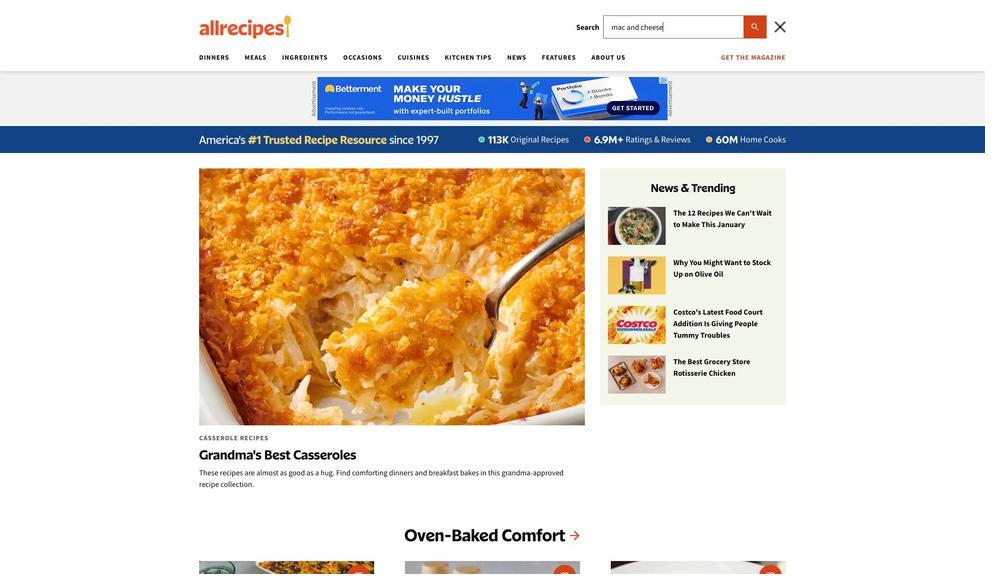 Task type: describe. For each thing, give the bounding box(es) containing it.
advertisement element
[[318, 77, 668, 120]]

a group of store bought rotisserie chickens. image
[[608, 356, 666, 394]]

closeup of a serving of baked ziti garnished with a fresh basil sprig in a shallow white pasta bowl image
[[611, 561, 786, 574]]

home image
[[199, 15, 292, 38]]

search image
[[751, 22, 760, 32]]

close search bar image
[[775, 21, 786, 33]]

closeup of a spoon taking a scoop of grandma's hash brown casserole from a pan. image
[[199, 168, 585, 425]]



Task type: locate. For each thing, give the bounding box(es) containing it.
arrow_right image
[[569, 530, 581, 541]]

save recipe image for close up on a spoonful of broccoli cauliflower casserole coming out of the dish image
[[560, 572, 570, 574]]

save recipe image
[[354, 572, 364, 574]]

banner
[[0, 0, 985, 71]]

2 save recipe image from the left
[[766, 572, 776, 574]]

navigation
[[191, 50, 786, 71]]

1 horizontal spatial save recipe image
[[766, 572, 776, 574]]

close up on a serving of enchiladas on a plate with remaining in a casserole dish behind image
[[199, 561, 374, 574]]

close up on a spoonful of broccoli cauliflower casserole coming out of the dish image
[[405, 561, 580, 574]]

None search field
[[576, 15, 786, 38]]

What are you looking for? text field
[[603, 15, 744, 38]]

olive oil shortage image
[[608, 256, 666, 295]]

save recipe image
[[560, 572, 570, 574], [766, 572, 776, 574]]

overhead view of italian wedding soup with carrots, greens, orzo pasta and meatballs in a white bowl image
[[608, 207, 666, 245]]

save recipe image for closeup of a serving of baked ziti garnished with a fresh basil sprig in a shallow white pasta bowl image
[[766, 572, 776, 574]]

0 horizontal spatial save recipe image
[[560, 572, 570, 574]]

1 save recipe image from the left
[[560, 572, 570, 574]]

costco's latest food court addition image
[[608, 306, 666, 345]]



Task type: vqa. For each thing, say whether or not it's contained in the screenshot.
close up on a spoonful of broccoli cauliflower casserole coming out of the dish image
yes



